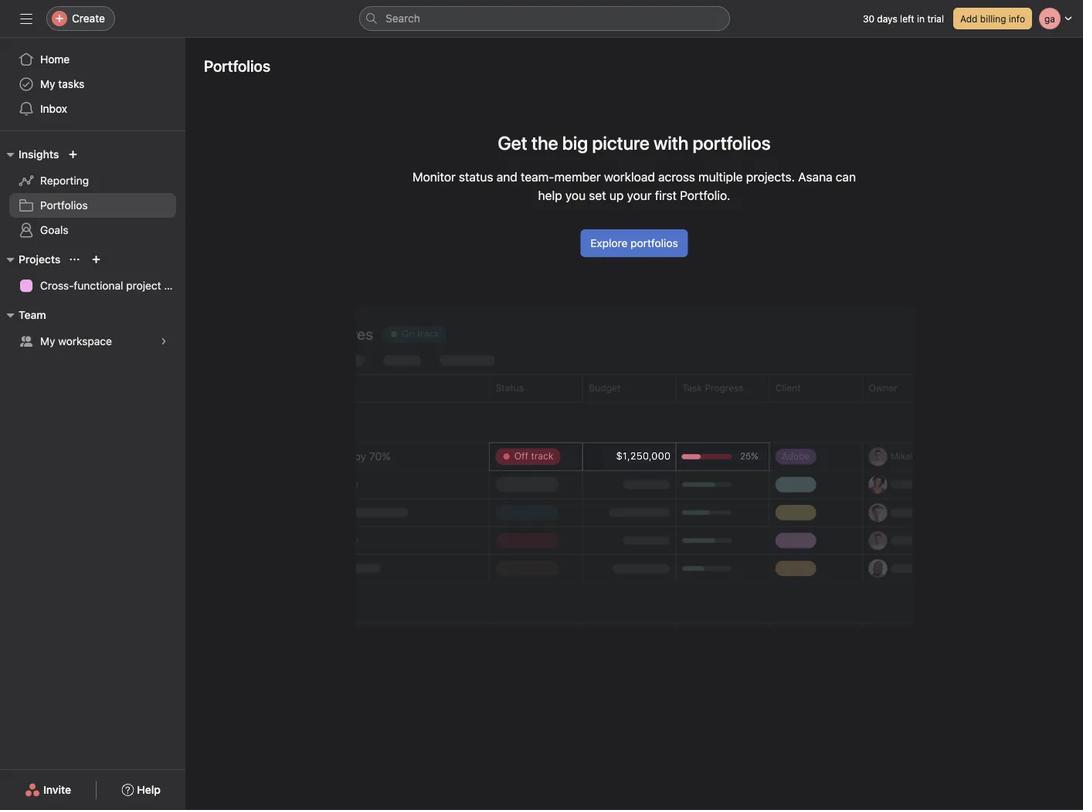 Task type: describe. For each thing, give the bounding box(es) containing it.
create
[[72, 12, 105, 25]]

projects
[[19, 253, 61, 266]]

invite button
[[15, 777, 81, 804]]

home link
[[9, 47, 176, 72]]

my tasks link
[[9, 72, 176, 97]]

my for my tasks
[[40, 78, 55, 90]]

multiple
[[699, 170, 743, 184]]

portfolios
[[631, 237, 678, 250]]

team-
[[521, 170, 555, 184]]

reporting
[[40, 174, 89, 187]]

add
[[961, 13, 978, 24]]

across
[[658, 170, 695, 184]]

first
[[655, 188, 677, 203]]

explore portfolios
[[591, 237, 678, 250]]

can
[[836, 170, 856, 184]]

create button
[[46, 6, 115, 31]]

projects.
[[746, 170, 795, 184]]

insights element
[[0, 141, 185, 246]]

tasks
[[58, 78, 85, 90]]

up
[[610, 188, 624, 203]]

project
[[126, 279, 161, 292]]

workload
[[604, 170, 655, 184]]

projects button
[[0, 250, 61, 269]]

help
[[538, 188, 562, 203]]

insights button
[[0, 145, 59, 164]]

trial
[[928, 13, 944, 24]]

home
[[40, 53, 70, 66]]

and
[[497, 170, 518, 184]]

my tasks
[[40, 78, 85, 90]]

plan
[[164, 279, 185, 292]]

add billing info button
[[954, 8, 1032, 29]]

invite
[[43, 784, 71, 797]]

inbox link
[[9, 97, 176, 121]]

insights
[[19, 148, 59, 161]]

cross-functional project plan
[[40, 279, 185, 292]]

my workspace link
[[9, 329, 176, 354]]

goals link
[[9, 218, 176, 243]]

my for my workspace
[[40, 335, 55, 348]]

set
[[589, 188, 606, 203]]

portfolios link
[[9, 193, 176, 218]]

info
[[1009, 13, 1026, 24]]

hide sidebar image
[[20, 12, 32, 25]]

left
[[900, 13, 915, 24]]

see details, my workspace image
[[159, 337, 168, 346]]



Task type: locate. For each thing, give the bounding box(es) containing it.
with portfolios
[[654, 132, 771, 154]]

team
[[19, 309, 46, 321]]

my inside global element
[[40, 78, 55, 90]]

30 days left in trial
[[863, 13, 944, 24]]

new project or portfolio image
[[92, 255, 101, 264]]

you
[[566, 188, 586, 203]]

1 horizontal spatial portfolios
[[204, 56, 270, 75]]

search list box
[[359, 6, 730, 31]]

explore
[[591, 237, 628, 250]]

portfolios inside insights element
[[40, 199, 88, 212]]

reporting link
[[9, 168, 176, 193]]

your
[[627, 188, 652, 203]]

0 vertical spatial portfolios
[[204, 56, 270, 75]]

asana
[[798, 170, 833, 184]]

0 horizontal spatial portfolios
[[40, 199, 88, 212]]

search
[[386, 12, 420, 25]]

my
[[40, 78, 55, 90], [40, 335, 55, 348]]

big
[[562, 132, 588, 154]]

add billing info
[[961, 13, 1026, 24]]

my down team
[[40, 335, 55, 348]]

teams element
[[0, 301, 185, 357]]

inbox
[[40, 102, 67, 115]]

30
[[863, 13, 875, 24]]

global element
[[0, 38, 185, 131]]

my inside teams "element"
[[40, 335, 55, 348]]

my workspace
[[40, 335, 112, 348]]

cross-
[[40, 279, 74, 292]]

monitor
[[413, 170, 456, 184]]

portfolio.
[[680, 188, 731, 203]]

portfolios
[[204, 56, 270, 75], [40, 199, 88, 212]]

get
[[498, 132, 528, 154]]

days
[[877, 13, 898, 24]]

status
[[459, 170, 493, 184]]

projects element
[[0, 246, 185, 301]]

cross-functional project plan link
[[9, 274, 185, 298]]

0 vertical spatial my
[[40, 78, 55, 90]]

team button
[[0, 306, 46, 325]]

1 vertical spatial my
[[40, 335, 55, 348]]

billing
[[981, 13, 1007, 24]]

search button
[[359, 6, 730, 31]]

the
[[532, 132, 558, 154]]

my left tasks
[[40, 78, 55, 90]]

2 my from the top
[[40, 335, 55, 348]]

help
[[137, 784, 161, 797]]

picture
[[592, 132, 650, 154]]

new image
[[68, 150, 78, 159]]

help button
[[112, 777, 171, 804]]

monitor status and team-member workload across multiple projects. asana can help you set up your first portfolio.
[[413, 170, 856, 203]]

member
[[555, 170, 601, 184]]

functional
[[74, 279, 123, 292]]

1 my from the top
[[40, 78, 55, 90]]

get the big picture with portfolios
[[498, 132, 771, 154]]

show options, current sort, top image
[[70, 255, 79, 264]]

workspace
[[58, 335, 112, 348]]

in
[[917, 13, 925, 24]]

1 vertical spatial portfolios
[[40, 199, 88, 212]]

explore portfolios button
[[581, 230, 688, 257]]

goals
[[40, 224, 68, 236]]



Task type: vqa. For each thing, say whether or not it's contained in the screenshot.
Completed option within the what's something that was harder than expected? CELL
no



